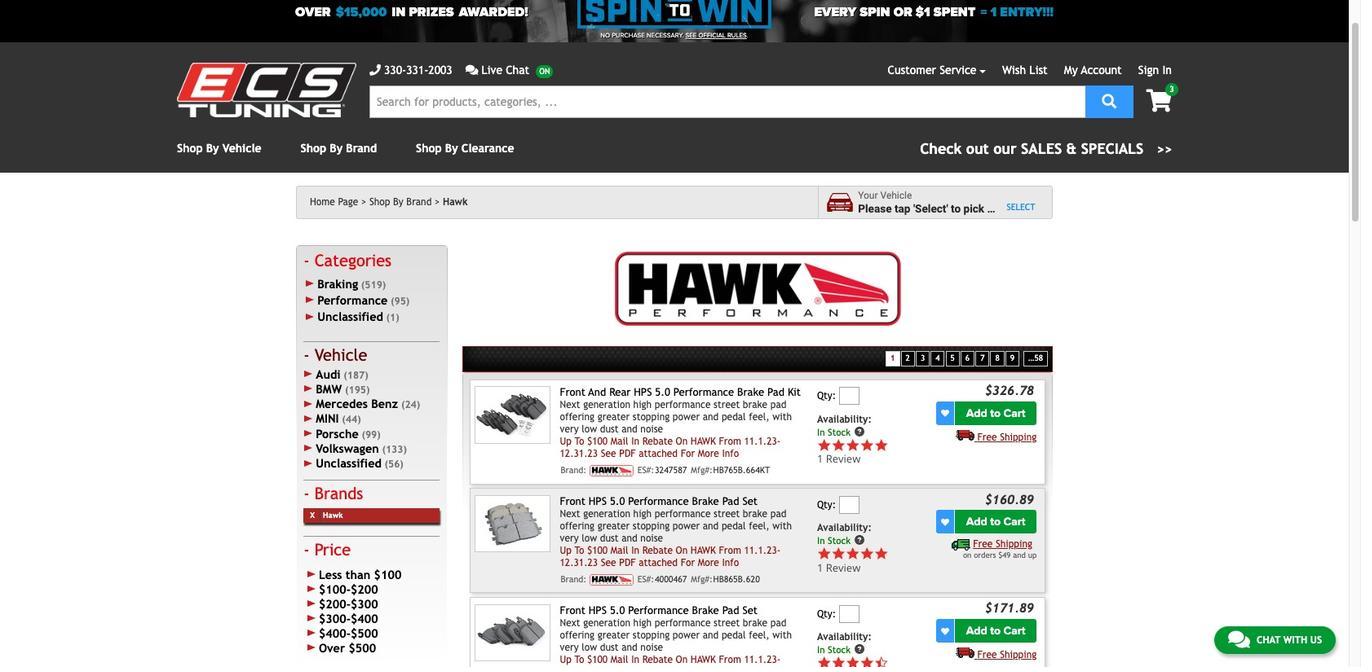 Task type: describe. For each thing, give the bounding box(es) containing it.
add to cart for $171.89
[[966, 625, 1026, 639]]

2 vertical spatial pad
[[722, 605, 739, 617]]

2 more from the top
[[698, 558, 719, 569]]

home page link
[[310, 197, 366, 208]]

2 next from the top
[[560, 509, 580, 520]]

availability: for $171.89
[[817, 632, 872, 644]]

home page
[[310, 197, 358, 208]]

es#3247559 - hb765b.664 - front hps 5.0 performance brake pad set - next generation high performance street brake pad offering greater stopping power and pedal feel, with very low dust and noise - hawk - bmw mini image
[[474, 605, 551, 662]]

shop for shop by vehicle the shop by brand link
[[301, 142, 326, 155]]

0 vertical spatial 3
[[1170, 85, 1174, 94]]

over inside less than $100 $100-$200 $200-$300 $300-$400 $400-$500 over $500
[[319, 642, 345, 655]]

service
[[940, 64, 977, 77]]

(1)
[[386, 313, 399, 324]]

prizes
[[409, 4, 454, 20]]

us
[[1310, 635, 1322, 647]]

shipping for $171.89
[[1000, 650, 1037, 661]]

2 pdf from the top
[[619, 558, 636, 569]]

2
[[906, 354, 910, 363]]

3247587
[[655, 466, 687, 476]]

3 street from the top
[[714, 618, 740, 630]]

over $15,000 in prizes
[[295, 4, 454, 20]]

1 vertical spatial 3
[[921, 354, 925, 363]]

$100-
[[319, 583, 351, 597]]

half star image
[[874, 657, 889, 668]]

to inside front and rear hps 5.0 performance brake pad kit next generation high performance street brake pad offering greater stopping power and pedal feel, with very low dust and noise up to $100 mail in rebate on hawk from 11.1.23- 12.31.23 see pdf attached for more info
[[575, 437, 584, 448]]

3 more from the top
[[698, 667, 719, 668]]

3 1 review link from the top
[[817, 548, 933, 576]]

front hps 5.0 performance brake pad set link for $171.89
[[560, 605, 758, 617]]

4 link
[[931, 352, 945, 367]]

0 horizontal spatial chat
[[506, 64, 529, 77]]

question sign image for $171.89
[[854, 644, 865, 656]]

(95)
[[391, 296, 410, 308]]

in
[[392, 4, 406, 20]]

3 up from the top
[[560, 655, 572, 666]]

2 noise from the top
[[640, 533, 663, 545]]

(133)
[[382, 445, 407, 456]]

5 link
[[946, 352, 960, 367]]

over $500 link
[[304, 642, 440, 656]]

es#: for $326.78
[[637, 466, 654, 476]]

1 front hps 5.0 performance brake pad set next generation high performance street brake pad offering greater stopping power and pedal feel, with very low dust and noise up to $100 mail in rebate on hawk from 11.1.23- 12.31.23 see pdf attached for more info from the top
[[560, 496, 792, 569]]

2 vertical spatial brake
[[692, 605, 719, 617]]

2 low from the top
[[582, 533, 597, 545]]

add to cart for $160.89
[[966, 516, 1026, 530]]

or
[[894, 4, 912, 20]]

add for $160.89
[[966, 516, 987, 530]]

3 pad from the top
[[770, 618, 787, 630]]

1 vertical spatial 5.0
[[610, 496, 625, 508]]

330-
[[384, 64, 406, 77]]

and
[[588, 387, 606, 399]]

3 12.31.23 from the top
[[560, 667, 598, 668]]

to for $326.78
[[990, 407, 1001, 420]]

orders
[[974, 552, 996, 561]]

sales
[[1021, 140, 1062, 157]]

categories braking (519) performance (95) unclassified (1)
[[315, 251, 410, 324]]

(56)
[[385, 459, 404, 471]]

'select'
[[913, 202, 948, 215]]

1 vertical spatial hps
[[589, 496, 607, 508]]

power inside front and rear hps 5.0 performance brake pad kit next generation high performance street brake pad offering greater stopping power and pedal feel, with very low dust and noise up to $100 mail in rebate on hawk from 11.1.23- 12.31.23 see pdf attached for more info
[[673, 412, 700, 424]]

1 vertical spatial pad
[[722, 496, 739, 508]]

3 very from the top
[[560, 643, 579, 654]]

in inside front and rear hps 5.0 performance brake pad kit next generation high performance street brake pad offering greater stopping power and pedal feel, with very low dust and noise up to $100 mail in rebate on hawk from 11.1.23- 12.31.23 see pdf attached for more info
[[631, 437, 639, 448]]

see inside front and rear hps 5.0 performance brake pad kit next generation high performance street brake pad offering greater stopping power and pedal feel, with very low dust and noise up to $100 mail in rebate on hawk from 11.1.23- 12.31.23 see pdf attached for more info
[[601, 449, 616, 460]]

ecs tuning 'spin to win' contest logo image
[[577, 0, 772, 29]]

wish list link
[[1002, 64, 1048, 77]]

2 street from the top
[[714, 509, 740, 520]]

2 brake from the top
[[743, 509, 768, 520]]

3 mail from the top
[[611, 655, 628, 666]]

2 generation from the top
[[583, 509, 630, 520]]

3 to from the top
[[575, 655, 584, 666]]

stock for $171.89
[[828, 645, 851, 656]]

2 info from the top
[[722, 558, 739, 569]]

&
[[1066, 140, 1077, 157]]

2 to from the top
[[575, 546, 584, 557]]

less
[[319, 568, 342, 582]]

3 feel, from the top
[[749, 630, 770, 642]]

331-
[[406, 64, 428, 77]]

vehicle audi (187) bmw (195) mercedes benz (24) mini (44) porsche (99) volkswagen (133) unclassified (56)
[[315, 346, 420, 471]]

2 front hps 5.0 performance brake pad set next generation high performance street brake pad offering greater stopping power and pedal feel, with very low dust and noise up to $100 mail in rebate on hawk from 11.1.23- 12.31.23 see pdf attached for more info from the top
[[560, 605, 792, 668]]

brand: for $326.78
[[561, 466, 587, 476]]

2 greater from the top
[[598, 521, 630, 533]]

question sign image for $160.89
[[854, 535, 865, 547]]

1 vertical spatial $500
[[349, 642, 376, 655]]

…58
[[1028, 354, 1043, 363]]

mini
[[316, 412, 339, 426]]

sign in
[[1138, 64, 1172, 77]]

sign
[[1138, 64, 1159, 77]]

and inside free shipping on orders $49 and up
[[1013, 552, 1026, 561]]

$400
[[351, 612, 378, 626]]

add to cart for $326.78
[[966, 407, 1026, 420]]

3 from from the top
[[719, 655, 741, 666]]

$400-
[[319, 627, 351, 641]]

vehicle
[[996, 202, 1031, 215]]

front and rear hps 5.0 performance brake pad kit link
[[560, 387, 801, 399]]

phone image
[[369, 64, 381, 76]]

3 11.1.23- from the top
[[744, 655, 781, 666]]

unclassified inside categories braking (519) performance (95) unclassified (1)
[[317, 310, 383, 324]]

wish
[[1002, 64, 1026, 77]]

home
[[310, 197, 335, 208]]

customer service button
[[888, 62, 986, 79]]

3 power from the top
[[673, 630, 700, 642]]

2 mail from the top
[[611, 546, 628, 557]]

performance down 3247587
[[628, 496, 689, 508]]

2 performance from the top
[[655, 509, 711, 520]]

attached inside front and rear hps 5.0 performance brake pad kit next generation high performance street brake pad offering greater stopping power and pedal feel, with very low dust and noise up to $100 mail in rebate on hawk from 11.1.23- 12.31.23 see pdf attached for more info
[[639, 449, 678, 460]]

3 pdf from the top
[[619, 667, 636, 668]]

4
[[936, 354, 940, 363]]

2 power from the top
[[673, 521, 700, 533]]

3 high from the top
[[633, 618, 652, 630]]

3 next from the top
[[560, 618, 580, 630]]

free shipping on orders $49 and up
[[963, 539, 1037, 561]]

$400-$500 link
[[304, 627, 440, 642]]

2 pedal from the top
[[722, 521, 746, 533]]

2 1 review link from the top
[[817, 452, 889, 467]]

live chat
[[482, 64, 529, 77]]

hawk - corporate logo image for $160.89
[[590, 575, 634, 586]]

4000467
[[655, 575, 687, 585]]

shipping inside free shipping on orders $49 and up
[[996, 539, 1033, 551]]

shop by clearance link
[[416, 142, 514, 155]]

0 vertical spatial vehicle
[[222, 142, 261, 155]]

$326.78
[[985, 383, 1034, 398]]

by for the shop by brand link associated with home page
[[393, 197, 404, 208]]

brake inside front and rear hps 5.0 performance brake pad kit next generation high performance street brake pad offering greater stopping power and pedal feel, with very low dust and noise up to $100 mail in rebate on hawk from 11.1.23- 12.31.23 see pdf attached for more info
[[737, 387, 764, 399]]

0 vertical spatial hawk
[[443, 197, 468, 208]]

every
[[814, 4, 856, 20]]

1 set from the top
[[743, 496, 758, 508]]

pick
[[964, 202, 984, 215]]

dust inside front and rear hps 5.0 performance brake pad kit next generation high performance street brake pad offering greater stopping power and pedal feel, with very low dust and noise up to $100 mail in rebate on hawk from 11.1.23- 12.31.23 see pdf attached for more info
[[600, 424, 619, 436]]

by for shop by vehicle the shop by brand link
[[330, 142, 343, 155]]

list
[[1030, 64, 1048, 77]]

no
[[601, 32, 610, 39]]

$171.89
[[985, 601, 1034, 616]]

volkswagen
[[316, 442, 379, 456]]

high inside front and rear hps 5.0 performance brake pad kit next generation high performance street brake pad offering greater stopping power and pedal feel, with very low dust and noise up to $100 mail in rebate on hawk from 11.1.23- 12.31.23 see pdf attached for more info
[[633, 400, 652, 411]]

4 1 review link from the top
[[817, 561, 889, 576]]

qty: for $326.78
[[817, 391, 836, 402]]

very inside front and rear hps 5.0 performance brake pad kit next generation high performance street brake pad offering greater stopping power and pedal feel, with very low dust and noise up to $100 mail in rebate on hawk from 11.1.23- 12.31.23 see pdf attached for more info
[[560, 424, 579, 436]]

9
[[1010, 354, 1015, 363]]

low inside front and rear hps 5.0 performance brake pad kit next generation high performance street brake pad offering greater stopping power and pedal feel, with very low dust and noise up to $100 mail in rebate on hawk from 11.1.23- 12.31.23 see pdf attached for more info
[[582, 424, 597, 436]]

mercedes
[[316, 397, 368, 411]]

1 review for $326.78
[[817, 452, 861, 467]]

2 high from the top
[[633, 509, 652, 520]]

es#: for $160.89
[[637, 575, 654, 585]]

by for shop by vehicle link
[[206, 142, 219, 155]]

add to cart button for $326.78
[[955, 402, 1037, 425]]

1 1 review link from the top
[[817, 438, 933, 467]]

…58 link
[[1024, 352, 1048, 367]]

see official rules link
[[686, 31, 747, 41]]

more inside front and rear hps 5.0 performance brake pad kit next generation high performance street brake pad offering greater stopping power and pedal feel, with very low dust and noise up to $100 mail in rebate on hawk from 11.1.23- 12.31.23 see pdf attached for more info
[[698, 449, 719, 460]]

less than $100 $100-$200 $200-$300 $300-$400 $400-$500 over $500
[[319, 568, 402, 655]]

page
[[338, 197, 358, 208]]

add for $326.78
[[966, 407, 987, 420]]

2 offering from the top
[[560, 521, 595, 533]]

1 vertical spatial 3 link
[[916, 352, 930, 367]]

my account
[[1064, 64, 1122, 77]]

3 brake from the top
[[743, 618, 768, 630]]

pdf inside front and rear hps 5.0 performance brake pad kit next generation high performance street brake pad offering greater stopping power and pedal feel, with very low dust and noise up to $100 mail in rebate on hawk from 11.1.23- 12.31.23 see pdf attached for more info
[[619, 449, 636, 460]]

3 low from the top
[[582, 643, 597, 654]]

2 feel, from the top
[[749, 521, 770, 533]]

es#: 4000467 mfg#: hb865b.620
[[637, 575, 760, 585]]

3 greater from the top
[[598, 630, 630, 642]]

2 attached from the top
[[639, 558, 678, 569]]

unclassified inside the vehicle audi (187) bmw (195) mercedes benz (24) mini (44) porsche (99) volkswagen (133) unclassified (56)
[[316, 457, 382, 471]]

hawk inside brands x hawk
[[323, 511, 343, 520]]

your vehicle please tap 'select' to pick a vehicle
[[858, 190, 1031, 215]]

2 stopping from the top
[[633, 521, 670, 533]]

5.0 inside front and rear hps 5.0 performance brake pad kit next generation high performance street brake pad offering greater stopping power and pedal feel, with very low dust and noise up to $100 mail in rebate on hawk from 11.1.23- 12.31.23 see pdf attached for more info
[[655, 387, 670, 399]]

add to wish list image for $171.89
[[941, 628, 949, 636]]

0 vertical spatial over
[[295, 4, 331, 20]]

comments image
[[1228, 630, 1250, 650]]

add for $171.89
[[966, 625, 987, 639]]

1 vertical spatial brake
[[692, 496, 719, 508]]

2 link
[[901, 352, 915, 367]]

official
[[698, 32, 726, 39]]

add to cart button for $171.89
[[955, 620, 1037, 644]]

free shipping image for $171.89
[[956, 648, 975, 659]]

(195)
[[345, 385, 370, 396]]

chat with us
[[1257, 635, 1322, 647]]

(99)
[[362, 430, 381, 441]]

2 vertical spatial hps
[[589, 605, 607, 617]]

hawk inside front and rear hps 5.0 performance brake pad kit next generation high performance street brake pad offering greater stopping power and pedal feel, with very low dust and noise up to $100 mail in rebate on hawk from 11.1.23- 12.31.23 see pdf attached for more info
[[691, 437, 716, 448]]

free inside free shipping on orders $49 and up
[[973, 539, 993, 551]]

$100-$200 link
[[304, 583, 440, 597]]

3 stopping from the top
[[633, 630, 670, 642]]

ecs tuning image
[[177, 63, 356, 117]]

7
[[980, 354, 985, 363]]

3 offering from the top
[[560, 630, 595, 642]]

categories
[[315, 251, 392, 270]]

to for $171.89
[[990, 625, 1001, 639]]

2 12.31.23 from the top
[[560, 558, 598, 569]]

add to cart button for $160.89
[[955, 511, 1037, 534]]

2 on from the top
[[676, 546, 688, 557]]

cart for $326.78
[[1004, 407, 1026, 420]]

front hps 5.0 performance brake pad set link for $160.89
[[560, 496, 758, 508]]

customer
[[888, 64, 936, 77]]

necessary.
[[647, 32, 684, 39]]

2 up from the top
[[560, 546, 572, 557]]

2003
[[428, 64, 452, 77]]

sales & specials
[[1021, 140, 1144, 157]]

=
[[981, 4, 987, 20]]

less than $100 link
[[304, 568, 440, 583]]

5
[[951, 354, 955, 363]]

3 hawk from the top
[[691, 655, 716, 666]]

$200
[[351, 583, 378, 597]]

2 pad from the top
[[770, 509, 787, 520]]



Task type: vqa. For each thing, say whether or not it's contained in the screenshot.


Task type: locate. For each thing, give the bounding box(es) containing it.
Search text field
[[369, 86, 1086, 118]]

performance down braking
[[317, 294, 388, 308]]

hawk down shop by clearance
[[443, 197, 468, 208]]

performance down front and rear hps 5.0 performance brake pad kit link
[[655, 400, 711, 411]]

1 vertical spatial power
[[673, 521, 700, 533]]

from inside front and rear hps 5.0 performance brake pad kit next generation high performance street brake pad offering greater stopping power and pedal feel, with very low dust and noise up to $100 mail in rebate on hawk from 11.1.23- 12.31.23 see pdf attached for more info
[[719, 437, 741, 448]]

by for "shop by clearance" link
[[445, 142, 458, 155]]

free for $171.89
[[977, 650, 997, 661]]

1 mfg#: from the top
[[691, 466, 713, 476]]

1 front hps 5.0 performance brake pad set link from the top
[[560, 496, 758, 508]]

2 vertical spatial dust
[[600, 643, 619, 654]]

1 1 review from the top
[[817, 452, 861, 467]]

front hps 5.0 performance brake pad set link
[[560, 496, 758, 508], [560, 605, 758, 617]]

unclassified down volkswagen
[[316, 457, 382, 471]]

add to cart down $160.89
[[966, 516, 1026, 530]]

1 vertical spatial info
[[722, 558, 739, 569]]

offering right es#3247559 - hb765b.664 - front hps 5.0 performance brake pad set - next generation high performance street brake pad offering greater stopping power and pedal feel, with very low dust and noise - hawk - bmw mini image
[[560, 630, 595, 642]]

very right es#4000467 - hb865b.620 - front hps 5.0 performance brake pad set - next generation high performance street brake pad offering greater stopping power and pedal feel, with very low dust and noise - hawk - audi image
[[560, 533, 579, 545]]

2 vertical spatial for
[[681, 667, 695, 668]]

3 link
[[1133, 83, 1179, 114], [916, 352, 930, 367]]

es#: 3247587 mfg#: hb765b.664kt
[[637, 466, 770, 476]]

1 vertical spatial dust
[[600, 533, 619, 545]]

brand for shop by vehicle
[[346, 142, 377, 155]]

2 front hps 5.0 performance brake pad set link from the top
[[560, 605, 758, 617]]

2 vertical spatial 5.0
[[610, 605, 625, 617]]

to down "$171.89"
[[990, 625, 1001, 639]]

front right es#4000467 - hb865b.620 - front hps 5.0 performance brake pad set - next generation high performance street brake pad offering greater stopping power and pedal feel, with very low dust and noise - hawk - audi image
[[560, 496, 585, 508]]

live
[[482, 64, 502, 77]]

qty: for $160.89
[[817, 500, 836, 511]]

1 hawk - corporate logo image from the top
[[590, 466, 634, 477]]

shipping for $326.78
[[1000, 432, 1037, 443]]

1 vertical spatial add to cart button
[[955, 511, 1037, 534]]

2 vertical spatial add
[[966, 625, 987, 639]]

2 hawk - corporate logo image from the top
[[590, 575, 634, 586]]

greater inside front and rear hps 5.0 performance brake pad kit next generation high performance street brake pad offering greater stopping power and pedal feel, with very low dust and noise up to $100 mail in rebate on hawk from 11.1.23- 12.31.23 see pdf attached for more info
[[598, 412, 630, 424]]

performance down 4000467
[[628, 605, 689, 617]]

feel, inside front and rear hps 5.0 performance brake pad kit next generation high performance street brake pad offering greater stopping power and pedal feel, with very low dust and noise up to $100 mail in rebate on hawk from 11.1.23- 12.31.23 see pdf attached for more info
[[749, 412, 770, 424]]

offering inside front and rear hps 5.0 performance brake pad kit next generation high performance street brake pad offering greater stopping power and pedal feel, with very low dust and noise up to $100 mail in rebate on hawk from 11.1.23- 12.31.23 see pdf attached for more info
[[560, 412, 595, 424]]

to down the $326.78
[[990, 407, 1001, 420]]

over left $15,000
[[295, 4, 331, 20]]

1 next from the top
[[560, 400, 580, 411]]

front for $160.89
[[560, 496, 585, 508]]

pad left kit
[[768, 387, 785, 399]]

qty:
[[817, 391, 836, 402], [817, 500, 836, 511], [817, 609, 836, 620]]

a
[[987, 202, 993, 215]]

0 vertical spatial shipping
[[1000, 432, 1037, 443]]

3
[[1170, 85, 1174, 94], [921, 354, 925, 363]]

from down hb865b.620
[[719, 655, 741, 666]]

street down front and rear hps 5.0 performance brake pad kit link
[[714, 400, 740, 411]]

pad inside front and rear hps 5.0 performance brake pad kit next generation high performance street brake pad offering greater stopping power and pedal feel, with very low dust and noise up to $100 mail in rebate on hawk from 11.1.23- 12.31.23 see pdf attached for more info
[[770, 400, 787, 411]]

offering down and at the bottom of page
[[560, 412, 595, 424]]

2 vertical spatial rebate
[[642, 655, 673, 666]]

1 power from the top
[[673, 412, 700, 424]]

next
[[560, 400, 580, 411], [560, 509, 580, 520], [560, 618, 580, 630]]

on
[[963, 552, 972, 561]]

1 11.1.23- from the top
[[744, 437, 781, 448]]

2 vertical spatial stopping
[[633, 630, 670, 642]]

and
[[703, 412, 719, 424], [622, 424, 638, 436], [703, 521, 719, 533], [622, 533, 638, 545], [1013, 552, 1026, 561], [703, 630, 719, 642], [622, 643, 638, 654]]

feel, up hb765b.664kt
[[749, 412, 770, 424]]

3 front from the top
[[560, 605, 585, 617]]

specials
[[1081, 140, 1144, 157]]

front hps 5.0 performance brake pad set link down 3247587
[[560, 496, 758, 508]]

2 es#: from the top
[[637, 575, 654, 585]]

next inside front and rear hps 5.0 performance brake pad kit next generation high performance street brake pad offering greater stopping power and pedal feel, with very low dust and noise up to $100 mail in rebate on hawk from 11.1.23- 12.31.23 see pdf attached for more info
[[560, 400, 580, 411]]

availability: in stock for $171.89
[[817, 632, 872, 656]]

availability:
[[817, 414, 872, 425], [817, 523, 872, 534], [817, 632, 872, 644]]

front right es#3247559 - hb765b.664 - front hps 5.0 performance brake pad set - next generation high performance street brake pad offering greater stopping power and pedal feel, with very low dust and noise - hawk - bmw mini image
[[560, 605, 585, 617]]

by left clearance
[[445, 142, 458, 155]]

on inside front and rear hps 5.0 performance brake pad kit next generation high performance street brake pad offering greater stopping power and pedal feel, with very low dust and noise up to $100 mail in rebate on hawk from 11.1.23- 12.31.23 see pdf attached for more info
[[676, 437, 688, 448]]

hawk - corporate logo image for $326.78
[[590, 466, 634, 477]]

2 vertical spatial next
[[560, 618, 580, 630]]

shop by brand link up home page link
[[301, 142, 377, 155]]

shop by brand right 'page'
[[369, 197, 432, 208]]

2 vertical spatial qty:
[[817, 609, 836, 620]]

over down "$400-"
[[319, 642, 345, 655]]

add
[[966, 407, 987, 420], [966, 516, 987, 530], [966, 625, 987, 639]]

on up 4000467
[[676, 546, 688, 557]]

1 pdf from the top
[[619, 449, 636, 460]]

1 add from the top
[[966, 407, 987, 420]]

1 vertical spatial front
[[560, 496, 585, 508]]

1
[[991, 4, 997, 20], [890, 354, 895, 363], [817, 452, 823, 467], [817, 561, 823, 576]]

1 horizontal spatial chat
[[1257, 635, 1281, 647]]

1 pad from the top
[[770, 400, 787, 411]]

3 pedal from the top
[[722, 630, 746, 642]]

stopping inside front and rear hps 5.0 performance brake pad kit next generation high performance street brake pad offering greater stopping power and pedal feel, with very low dust and noise up to $100 mail in rebate on hawk from 11.1.23- 12.31.23 see pdf attached for more info
[[633, 412, 670, 424]]

add to wish list image
[[941, 409, 949, 418], [941, 628, 949, 636]]

feel, up hb865b.620
[[749, 521, 770, 533]]

availability: in stock for $160.89
[[817, 523, 872, 547]]

stopping down 4000467
[[633, 630, 670, 642]]

performance inside categories braking (519) performance (95) unclassified (1)
[[317, 294, 388, 308]]

1 12.31.23 from the top
[[560, 449, 598, 460]]

to
[[575, 437, 584, 448], [575, 546, 584, 557], [575, 655, 584, 666]]

2 review from the top
[[826, 561, 861, 576]]

$49
[[998, 552, 1011, 561]]

$300-$400 link
[[304, 612, 440, 627]]

no purchase necessary. see official rules .
[[601, 32, 748, 39]]

brake inside front and rear hps 5.0 performance brake pad kit next generation high performance street brake pad offering greater stopping power and pedal feel, with very low dust and noise up to $100 mail in rebate on hawk from 11.1.23- 12.31.23 see pdf attached for more info
[[743, 400, 768, 411]]

pad down hb865b.620
[[722, 605, 739, 617]]

shop by brand for shop by vehicle
[[301, 142, 377, 155]]

free shipping image for $326.78
[[956, 429, 975, 441]]

power up es#: 4000467 mfg#: hb865b.620
[[673, 521, 700, 533]]

add to cart down the $326.78
[[966, 407, 1026, 420]]

rules
[[727, 32, 747, 39]]

by down ecs tuning "image"
[[206, 142, 219, 155]]

1 for from the top
[[681, 449, 695, 460]]

0 horizontal spatial vehicle
[[222, 142, 261, 155]]

1 on from the top
[[676, 437, 688, 448]]

hps inside front and rear hps 5.0 performance brake pad kit next generation high performance street brake pad offering greater stopping power and pedal feel, with very low dust and noise up to $100 mail in rebate on hawk from 11.1.23- 12.31.23 see pdf attached for more info
[[634, 387, 652, 399]]

up right es#3247587 - hb765b.664kt - front and rear hps 5.0 performance brake pad kit - next generation high performance street brake pad offering greater stopping power and pedal feel, with very low dust and noise - hawk - bmw image
[[560, 437, 572, 448]]

3 qty: from the top
[[817, 609, 836, 620]]

by right 'page'
[[393, 197, 404, 208]]

1 brake from the top
[[743, 400, 768, 411]]

stopping down front and rear hps 5.0 performance brake pad kit link
[[633, 412, 670, 424]]

2 add to cart button from the top
[[955, 511, 1037, 534]]

add to cart button down $160.89
[[955, 511, 1037, 534]]

mfg#: for $160.89
[[691, 575, 713, 585]]

0 vertical spatial mfg#:
[[691, 466, 713, 476]]

to
[[951, 202, 961, 215], [990, 407, 1001, 420], [990, 516, 1001, 530], [990, 625, 1001, 639]]

1 up from the top
[[560, 437, 572, 448]]

2 vertical spatial hawk
[[691, 655, 716, 666]]

1 from from the top
[[719, 437, 741, 448]]

2 set from the top
[[743, 605, 758, 617]]

free shipping
[[977, 432, 1037, 443], [977, 650, 1037, 661]]

search image
[[1102, 93, 1117, 108]]

1 vertical spatial generation
[[583, 509, 630, 520]]

es#: left 3247587
[[637, 466, 654, 476]]

9 link
[[1005, 352, 1019, 367]]

$200-$300 link
[[304, 597, 440, 612]]

to inside your vehicle please tap 'select' to pick a vehicle
[[951, 202, 961, 215]]

high down es#: 3247587 mfg#: hb765b.664kt
[[633, 509, 652, 520]]

braking
[[317, 277, 358, 291]]

brand down shop by clearance
[[406, 197, 432, 208]]

3 info from the top
[[722, 667, 739, 668]]

street inside front and rear hps 5.0 performance brake pad kit next generation high performance street brake pad offering greater stopping power and pedal feel, with very low dust and noise up to $100 mail in rebate on hawk from 11.1.23- 12.31.23 see pdf attached for more info
[[714, 400, 740, 411]]

1 vertical spatial rebate
[[642, 546, 673, 557]]

0 vertical spatial 1 review
[[817, 452, 861, 467]]

0 vertical spatial pad
[[768, 387, 785, 399]]

0 vertical spatial question sign image
[[854, 426, 865, 438]]

1 vertical spatial more
[[698, 558, 719, 569]]

$100 inside less than $100 $100-$200 $200-$300 $300-$400 $400-$500 over $500
[[374, 568, 402, 582]]

$100 inside front and rear hps 5.0 performance brake pad kit next generation high performance street brake pad offering greater stopping power and pedal feel, with very low dust and noise up to $100 mail in rebate on hawk from 11.1.23- 12.31.23 see pdf attached for more info
[[587, 437, 608, 448]]

shop by brand for home page
[[369, 197, 432, 208]]

$500
[[351, 627, 378, 641], [349, 642, 376, 655]]

0 horizontal spatial brand
[[346, 142, 377, 155]]

$300
[[351, 597, 378, 611]]

performance up es#: 3247587 mfg#: hb765b.664kt
[[674, 387, 734, 399]]

1 vertical spatial pad
[[770, 509, 787, 520]]

1 mail from the top
[[611, 437, 628, 448]]

with
[[773, 412, 792, 424], [773, 521, 792, 533], [773, 630, 792, 642], [1283, 635, 1307, 647]]

porsche
[[316, 427, 359, 441]]

$300-
[[319, 612, 351, 626]]

brand for home page
[[406, 197, 432, 208]]

for
[[681, 449, 695, 460], [681, 558, 695, 569], [681, 667, 695, 668]]

performance down 3247587
[[655, 509, 711, 520]]

1 vertical spatial add to wish list image
[[941, 628, 949, 636]]

3 noise from the top
[[640, 643, 663, 654]]

0 vertical spatial stopping
[[633, 412, 670, 424]]

es#: left 4000467
[[637, 575, 654, 585]]

1 vertical spatial shipping
[[996, 539, 1033, 551]]

3 on from the top
[[676, 655, 688, 666]]

for inside front and rear hps 5.0 performance brake pad kit next generation high performance street brake pad offering greater stopping power and pedal feel, with very low dust and noise up to $100 mail in rebate on hawk from 11.1.23- 12.31.23 see pdf attached for more info
[[681, 449, 695, 460]]

set down hb765b.664kt
[[743, 496, 758, 508]]

than
[[346, 568, 371, 582]]

sales & specials link
[[920, 138, 1172, 160]]

vehicle inside the vehicle audi (187) bmw (195) mercedes benz (24) mini (44) porsche (99) volkswagen (133) unclassified (56)
[[315, 346, 367, 364]]

1 link
[[885, 352, 900, 367]]

shop by vehicle link
[[177, 142, 261, 155]]

to down $160.89
[[990, 516, 1001, 530]]

1 performance from the top
[[655, 400, 711, 411]]

mail inside front and rear hps 5.0 performance brake pad kit next generation high performance street brake pad offering greater stopping power and pedal feel, with very low dust and noise up to $100 mail in rebate on hawk from 11.1.23- 12.31.23 see pdf attached for more info
[[611, 437, 628, 448]]

1 vertical spatial pedal
[[722, 521, 746, 533]]

1 vertical spatial brake
[[743, 509, 768, 520]]

1 stopping from the top
[[633, 412, 670, 424]]

1 vertical spatial front hps 5.0 performance brake pad set next generation high performance street brake pad offering greater stopping power and pedal feel, with very low dust and noise up to $100 mail in rebate on hawk from 11.1.23- 12.31.23 see pdf attached for more info
[[560, 605, 792, 668]]

performance
[[655, 400, 711, 411], [655, 509, 711, 520], [655, 618, 711, 630]]

cart
[[1004, 407, 1026, 420], [1004, 516, 1026, 530], [1004, 625, 1026, 639]]

2 11.1.23- from the top
[[744, 546, 781, 557]]

3 attached from the top
[[639, 667, 678, 668]]

hawk down es#: 4000467 mfg#: hb865b.620
[[691, 655, 716, 666]]

rebate inside front and rear hps 5.0 performance brake pad kit next generation high performance street brake pad offering greater stopping power and pedal feel, with very low dust and noise up to $100 mail in rebate on hawk from 11.1.23- 12.31.23 see pdf attached for more info
[[642, 437, 673, 448]]

2 hawk from the top
[[691, 546, 716, 557]]

1 vertical spatial offering
[[560, 521, 595, 533]]

front hps 5.0 performance brake pad set next generation high performance street brake pad offering greater stopping power and pedal feel, with very low dust and noise up to $100 mail in rebate on hawk from 11.1.23- 12.31.23 see pdf attached for more info
[[560, 496, 792, 569], [560, 605, 792, 668]]

1 review for $160.89
[[817, 561, 861, 576]]

2 vertical spatial vehicle
[[315, 346, 367, 364]]

1 vertical spatial low
[[582, 533, 597, 545]]

1 cart from the top
[[1004, 407, 1026, 420]]

vehicle up tap
[[880, 190, 912, 202]]

performance inside front and rear hps 5.0 performance brake pad kit next generation high performance street brake pad offering greater stopping power and pedal feel, with very low dust and noise up to $100 mail in rebate on hawk from 11.1.23- 12.31.23 see pdf attached for more info
[[674, 387, 734, 399]]

brake up hb765b.664kt
[[743, 400, 768, 411]]

x
[[310, 511, 315, 520]]

2 mfg#: from the top
[[691, 575, 713, 585]]

free for $326.78
[[977, 432, 997, 443]]

next right es#4000467 - hb865b.620 - front hps 5.0 performance brake pad set - next generation high performance street brake pad offering greater stopping power and pedal feel, with very low dust and noise - hawk - audi image
[[560, 509, 580, 520]]

1 vertical spatial qty:
[[817, 500, 836, 511]]

power down front and rear hps 5.0 performance brake pad kit link
[[673, 412, 700, 424]]

review for $160.89
[[826, 561, 861, 576]]

add to cart down "$171.89"
[[966, 625, 1026, 639]]

question sign image
[[854, 426, 865, 438], [854, 535, 865, 547], [854, 644, 865, 656]]

3 add to cart from the top
[[966, 625, 1026, 639]]

rear
[[609, 387, 631, 399]]

to for $160.89
[[990, 516, 1001, 530]]

3 rebate from the top
[[642, 655, 673, 666]]

2 vertical spatial 11.1.23-
[[744, 655, 781, 666]]

330-331-2003 link
[[369, 62, 452, 79]]

1 vertical spatial free shipping
[[977, 650, 1037, 661]]

vehicle down ecs tuning "image"
[[222, 142, 261, 155]]

to right es#4000467 - hb865b.620 - front hps 5.0 performance brake pad set - next generation high performance street brake pad offering greater stopping power and pedal feel, with very low dust and noise - hawk - audi image
[[575, 546, 584, 557]]

0 vertical spatial 11.1.23-
[[744, 437, 781, 448]]

add right add to wish list image
[[966, 516, 987, 530]]

customer service
[[888, 64, 977, 77]]

shop by brand
[[301, 142, 377, 155], [369, 197, 432, 208]]

with inside front and rear hps 5.0 performance brake pad kit next generation high performance street brake pad offering greater stopping power and pedal feel, with very low dust and noise up to $100 mail in rebate on hawk from 11.1.23- 12.31.23 see pdf attached for more info
[[773, 412, 792, 424]]

3 dust from the top
[[600, 643, 619, 654]]

rebate
[[642, 437, 673, 448], [642, 546, 673, 557], [642, 655, 673, 666]]

1 vertical spatial noise
[[640, 533, 663, 545]]

brands
[[315, 484, 363, 503]]

0 vertical spatial review
[[826, 452, 861, 467]]

set down hb865b.620
[[743, 605, 758, 617]]

performance inside front and rear hps 5.0 performance brake pad kit next generation high performance street brake pad offering greater stopping power and pedal feel, with very low dust and noise up to $100 mail in rebate on hawk from 11.1.23- 12.31.23 see pdf attached for more info
[[655, 400, 711, 411]]

tap
[[895, 202, 911, 215]]

brake down es#: 3247587 mfg#: hb765b.664kt
[[692, 496, 719, 508]]

mfg#: for $326.78
[[691, 466, 713, 476]]

shop for "shop by clearance" link
[[416, 142, 442, 155]]

2 vertical spatial add to cart
[[966, 625, 1026, 639]]

1 vertical spatial street
[[714, 509, 740, 520]]

brake
[[737, 387, 764, 399], [692, 496, 719, 508], [692, 605, 719, 617]]

free down "$171.89"
[[977, 650, 997, 661]]

shop by brand link for shop by vehicle
[[301, 142, 377, 155]]

mail
[[611, 437, 628, 448], [611, 546, 628, 557], [611, 655, 628, 666]]

comments image
[[465, 64, 478, 76]]

brand
[[346, 142, 377, 155], [406, 197, 432, 208]]

0 vertical spatial $500
[[351, 627, 378, 641]]

2 for from the top
[[681, 558, 695, 569]]

1 vertical spatial cart
[[1004, 516, 1026, 530]]

mfg#: right 3247587
[[691, 466, 713, 476]]

free up orders
[[973, 539, 993, 551]]

hb865b.620
[[713, 575, 760, 585]]

see
[[686, 32, 697, 39], [601, 449, 616, 460], [601, 558, 616, 569], [601, 667, 616, 668]]

qty: for $171.89
[[817, 609, 836, 620]]

shipping down the $326.78
[[1000, 432, 1037, 443]]

chat right comments icon
[[1257, 635, 1281, 647]]

1 generation from the top
[[583, 400, 630, 411]]

performance down 4000467
[[655, 618, 711, 630]]

shop by vehicle
[[177, 142, 261, 155]]

1 vertical spatial performance
[[655, 509, 711, 520]]

brands x hawk
[[310, 484, 363, 520]]

bmw
[[316, 382, 342, 396]]

1 vertical spatial free shipping image
[[951, 540, 970, 551]]

11.1.23- inside front and rear hps 5.0 performance brake pad kit next generation high performance street brake pad offering greater stopping power and pedal feel, with very low dust and noise up to $100 mail in rebate on hawk from 11.1.23- 12.31.23 see pdf attached for more info
[[744, 437, 781, 448]]

1 es#: from the top
[[637, 466, 654, 476]]

pedal up hb865b.620
[[722, 521, 746, 533]]

live chat link
[[465, 62, 553, 79]]

1 stock from the top
[[828, 427, 851, 438]]

shipping down "$171.89"
[[1000, 650, 1037, 661]]

1 vertical spatial up
[[560, 546, 572, 557]]

0 vertical spatial 5.0
[[655, 387, 670, 399]]

2 vertical spatial free
[[977, 650, 997, 661]]

2 dust from the top
[[600, 533, 619, 545]]

free down the $326.78
[[977, 432, 997, 443]]

high down front and rear hps 5.0 performance brake pad kit link
[[633, 400, 652, 411]]

pad inside front and rear hps 5.0 performance brake pad kit next generation high performance street brake pad offering greater stopping power and pedal feel, with very low dust and noise up to $100 mail in rebate on hawk from 11.1.23- 12.31.23 see pdf attached for more info
[[768, 387, 785, 399]]

2 from from the top
[[719, 546, 741, 557]]

review for $326.78
[[826, 452, 861, 467]]

1 vertical spatial from
[[719, 546, 741, 557]]

to right es#3247559 - hb765b.664 - front hps 5.0 performance brake pad set - next generation high performance street brake pad offering greater stopping power and pedal feel, with very low dust and noise - hawk - bmw mini image
[[575, 655, 584, 666]]

3 question sign image from the top
[[854, 644, 865, 656]]

11.1.23-
[[744, 437, 781, 448], [744, 546, 781, 557], [744, 655, 781, 666]]

very right es#3247587 - hb765b.664kt - front and rear hps 5.0 performance brake pad kit - next generation high performance street brake pad offering greater stopping power and pedal feel, with very low dust and noise - hawk - bmw image
[[560, 424, 579, 436]]

2 vertical spatial feel,
[[749, 630, 770, 642]]

1 vertical spatial for
[[681, 558, 695, 569]]

6
[[965, 354, 970, 363]]

1 vertical spatial availability: in stock
[[817, 523, 872, 547]]

1 vertical spatial shop by brand link
[[369, 197, 440, 208]]

7 link
[[976, 352, 990, 367]]

0 vertical spatial next
[[560, 400, 580, 411]]

2 availability: in stock from the top
[[817, 523, 872, 547]]

0 vertical spatial 3 link
[[1133, 83, 1179, 114]]

shop by brand link for home page
[[369, 197, 440, 208]]

2 free shipping from the top
[[977, 650, 1037, 661]]

noise inside front and rear hps 5.0 performance brake pad kit next generation high performance street brake pad offering greater stopping power and pedal feel, with very low dust and noise up to $100 mail in rebate on hawk from 11.1.23- 12.31.23 see pdf attached for more info
[[640, 424, 663, 436]]

0 vertical spatial for
[[681, 449, 695, 460]]

0 vertical spatial free shipping
[[977, 432, 1037, 443]]

es#4000467 - hb865b.620 - front hps 5.0 performance brake pad set - next generation high performance street brake pad offering greater stopping power and pedal feel, with very low dust and noise - hawk - audi image
[[474, 496, 551, 553]]

free shipping for $171.89
[[977, 650, 1037, 661]]

0 vertical spatial noise
[[640, 424, 663, 436]]

0 vertical spatial shop by brand
[[301, 142, 377, 155]]

power down es#: 4000467 mfg#: hb865b.620
[[673, 630, 700, 642]]

1 availability: in stock from the top
[[817, 414, 872, 438]]

0 horizontal spatial 3
[[921, 354, 925, 363]]

2 add to cart from the top
[[966, 516, 1026, 530]]

next right es#3247559 - hb765b.664 - front hps 5.0 performance brake pad set - next generation high performance street brake pad offering greater stopping power and pedal feel, with very low dust and noise - hawk - bmw mini image
[[560, 618, 580, 630]]

3 cart from the top
[[1004, 625, 1026, 639]]

2 vertical spatial cart
[[1004, 625, 1026, 639]]

up inside front and rear hps 5.0 performance brake pad kit next generation high performance street brake pad offering greater stopping power and pedal feel, with very low dust and noise up to $100 mail in rebate on hawk from 11.1.23- 12.31.23 see pdf attached for more info
[[560, 437, 572, 448]]

price
[[315, 540, 351, 559]]

front and rear hps 5.0 performance brake pad kit next generation high performance street brake pad offering greater stopping power and pedal feel, with very low dust and noise up to $100 mail in rebate on hawk from 11.1.23- 12.31.23 see pdf attached for more info
[[560, 387, 801, 460]]

3 add from the top
[[966, 625, 987, 639]]

low down and at the bottom of page
[[582, 424, 597, 436]]

clearance
[[461, 142, 514, 155]]

free shipping for $326.78
[[977, 432, 1037, 443]]

hawk up es#: 3247587 mfg#: hb765b.664kt
[[691, 437, 716, 448]]

1 dust from the top
[[600, 424, 619, 436]]

availability: for $326.78
[[817, 414, 872, 425]]

1 front from the top
[[560, 387, 585, 399]]

2 vertical spatial from
[[719, 655, 741, 666]]

1 more from the top
[[698, 449, 719, 460]]

None text field
[[839, 606, 859, 624]]

on up 3247587
[[676, 437, 688, 448]]

low right es#3247559 - hb765b.664 - front hps 5.0 performance brake pad set - next generation high performance street brake pad offering greater stopping power and pedal feel, with very low dust and noise - hawk - bmw mini image
[[582, 643, 597, 654]]

1 vertical spatial shop by brand
[[369, 197, 432, 208]]

your
[[858, 190, 878, 202]]

1 horizontal spatial 3
[[1170, 85, 1174, 94]]

by up home page link
[[330, 142, 343, 155]]

$200-
[[319, 597, 351, 611]]

12.31.23 inside front and rear hps 5.0 performance brake pad kit next generation high performance street brake pad offering greater stopping power and pedal feel, with very low dust and noise up to $100 mail in rebate on hawk from 11.1.23- 12.31.23 see pdf attached for more info
[[560, 449, 598, 460]]

availability: for $160.89
[[817, 523, 872, 534]]

es#3247587 - hb765b.664kt - front and rear hps 5.0 performance brake pad kit - next generation high performance street brake pad offering greater stopping power and pedal feel, with very low dust and noise - hawk - bmw image
[[474, 387, 551, 444]]

brake left kit
[[737, 387, 764, 399]]

3 link left 4 "link"
[[916, 352, 930, 367]]

shopping cart image
[[1146, 90, 1172, 113]]

stock for $160.89
[[828, 536, 851, 547]]

chat
[[506, 64, 529, 77], [1257, 635, 1281, 647]]

front inside front and rear hps 5.0 performance brake pad kit next generation high performance street brake pad offering greater stopping power and pedal feel, with very low dust and noise up to $100 mail in rebate on hawk from 11.1.23- 12.31.23 see pdf attached for more info
[[560, 387, 585, 399]]

1 vertical spatial stopping
[[633, 521, 670, 533]]

hawk - corporate logo image left 4000467
[[590, 575, 634, 586]]

1 vertical spatial stock
[[828, 536, 851, 547]]

brand:
[[561, 466, 587, 476], [561, 575, 587, 585]]

1 hawk from the top
[[691, 437, 716, 448]]

feel, down hb865b.620
[[749, 630, 770, 642]]

add to cart button down the $326.78
[[955, 402, 1037, 425]]

2 vertical spatial shipping
[[1000, 650, 1037, 661]]

question sign image for $326.78
[[854, 426, 865, 438]]

shop by brand up home page link
[[301, 142, 377, 155]]

0 vertical spatial add
[[966, 407, 987, 420]]

1 free shipping from the top
[[977, 432, 1037, 443]]

audi
[[316, 368, 341, 381]]

brand: for $160.89
[[561, 575, 587, 585]]

on
[[676, 437, 688, 448], [676, 546, 688, 557], [676, 655, 688, 666]]

3 availability: from the top
[[817, 632, 872, 644]]

free shipping image
[[956, 429, 975, 441], [951, 540, 970, 551], [956, 648, 975, 659]]

noise down 4000467
[[640, 643, 663, 654]]

2 vertical spatial stock
[[828, 645, 851, 656]]

1 vertical spatial availability:
[[817, 523, 872, 534]]

2 vertical spatial availability: in stock
[[817, 632, 872, 656]]

2 qty: from the top
[[817, 500, 836, 511]]

please
[[858, 202, 892, 215]]

1 low from the top
[[582, 424, 597, 436]]

2 horizontal spatial vehicle
[[880, 190, 912, 202]]

1 to from the top
[[575, 437, 584, 448]]

$100
[[587, 437, 608, 448], [587, 546, 608, 557], [374, 568, 402, 582], [587, 655, 608, 666]]

front for $326.78
[[560, 387, 585, 399]]

hawk - corporate logo image left 3247587
[[590, 466, 634, 477]]

0 vertical spatial brand
[[346, 142, 377, 155]]

mfg#: right 4000467
[[691, 575, 713, 585]]

0 vertical spatial es#:
[[637, 466, 654, 476]]

1 horizontal spatial 3 link
[[1133, 83, 1179, 114]]

2 vertical spatial on
[[676, 655, 688, 666]]

3 right the 2
[[921, 354, 925, 363]]

brake down hb865b.620
[[743, 618, 768, 630]]

2 very from the top
[[560, 533, 579, 545]]

pedal inside front and rear hps 5.0 performance brake pad kit next generation high performance street brake pad offering greater stopping power and pedal feel, with very low dust and noise up to $100 mail in rebate on hawk from 11.1.23- 12.31.23 see pdf attached for more info
[[722, 412, 746, 424]]

noise up 3247587
[[640, 424, 663, 436]]

1 rebate from the top
[[642, 437, 673, 448]]

cart for $160.89
[[1004, 516, 1026, 530]]

1 feel, from the top
[[749, 412, 770, 424]]

noise up 4000467
[[640, 533, 663, 545]]

.
[[747, 32, 748, 39]]

1 review link
[[817, 438, 933, 467], [817, 452, 889, 467], [817, 548, 933, 576], [817, 561, 889, 576]]

2 vertical spatial low
[[582, 643, 597, 654]]

add to wish list image for $326.78
[[941, 409, 949, 418]]

front left and at the bottom of page
[[560, 387, 585, 399]]

0 vertical spatial power
[[673, 412, 700, 424]]

stock
[[828, 427, 851, 438], [828, 536, 851, 547], [828, 645, 851, 656]]

hawk - corporate logo image
[[590, 466, 634, 477], [590, 575, 634, 586]]

2 brand: from the top
[[561, 575, 587, 585]]

vehicle inside your vehicle please tap 'select' to pick a vehicle
[[880, 190, 912, 202]]

1 info from the top
[[722, 449, 739, 460]]

8
[[995, 354, 1000, 363]]

cart for $171.89
[[1004, 625, 1026, 639]]

stopping up 4000467
[[633, 521, 670, 533]]

free shipping image for $160.89
[[951, 540, 970, 551]]

2 add from the top
[[966, 516, 987, 530]]

0 horizontal spatial 3 link
[[916, 352, 930, 367]]

on down 4000467
[[676, 655, 688, 666]]

2 vertical spatial pdf
[[619, 667, 636, 668]]

add down "$171.89"
[[966, 625, 987, 639]]

next right es#3247587 - hb765b.664kt - front and rear hps 5.0 performance brake pad kit - next generation high performance street brake pad offering greater stopping power and pedal feel, with very low dust and noise - hawk - bmw image
[[560, 400, 580, 411]]

my
[[1064, 64, 1078, 77]]

1 very from the top
[[560, 424, 579, 436]]

1 vertical spatial attached
[[639, 558, 678, 569]]

pad down hb765b.664kt
[[722, 496, 739, 508]]

shop by clearance
[[416, 142, 514, 155]]

star image
[[831, 438, 846, 453], [846, 438, 860, 453], [874, 438, 889, 453], [817, 548, 831, 562], [831, 548, 846, 562], [817, 657, 831, 668], [831, 657, 846, 668], [846, 657, 860, 668]]

free shipping down the $326.78
[[977, 432, 1037, 443]]

info inside front and rear hps 5.0 performance brake pad kit next generation high performance street brake pad offering greater stopping power and pedal feel, with very low dust and noise up to $100 mail in rebate on hawk from 11.1.23- 12.31.23 see pdf attached for more info
[[722, 449, 739, 460]]

select link
[[1007, 202, 1035, 213]]

0 vertical spatial pad
[[770, 400, 787, 411]]

from
[[719, 437, 741, 448], [719, 546, 741, 557], [719, 655, 741, 666]]

brake down es#: 4000467 mfg#: hb865b.620
[[692, 605, 719, 617]]

hawk right x
[[323, 511, 343, 520]]

2 rebate from the top
[[642, 546, 673, 557]]

stock for $326.78
[[828, 427, 851, 438]]

3 for from the top
[[681, 667, 695, 668]]

high down es#: 4000467 mfg#: hb865b.620
[[633, 618, 652, 630]]

cart down "$171.89"
[[1004, 625, 1026, 639]]

3 performance from the top
[[655, 618, 711, 630]]

0 vertical spatial brake
[[743, 400, 768, 411]]

1 vertical spatial vehicle
[[880, 190, 912, 202]]

shop for shop by vehicle link
[[177, 142, 203, 155]]

0 vertical spatial hawk
[[691, 437, 716, 448]]

0 vertical spatial qty:
[[817, 391, 836, 402]]

0 vertical spatial offering
[[560, 412, 595, 424]]

2 front from the top
[[560, 496, 585, 508]]

availability: in stock for $326.78
[[817, 414, 872, 438]]

in
[[1163, 64, 1172, 77], [817, 427, 825, 438], [631, 437, 639, 448], [817, 536, 825, 547], [631, 546, 639, 557], [817, 645, 825, 656], [631, 655, 639, 666]]

2 vertical spatial offering
[[560, 630, 595, 642]]

3 generation from the top
[[583, 618, 630, 630]]

1 vertical spatial next
[[560, 509, 580, 520]]

add to wish list image
[[941, 519, 949, 527]]

2 vertical spatial add to cart button
[[955, 620, 1037, 644]]

None text field
[[839, 387, 859, 405], [839, 497, 859, 515], [839, 387, 859, 405], [839, 497, 859, 515]]

1 vertical spatial brand
[[406, 197, 432, 208]]

generation inside front and rear hps 5.0 performance brake pad kit next generation high performance street brake pad offering greater stopping power and pedal feel, with very low dust and noise up to $100 mail in rebate on hawk from 11.1.23- 12.31.23 see pdf attached for more info
[[583, 400, 630, 411]]

low right es#4000467 - hb865b.620 - front hps 5.0 performance brake pad set - next generation high performance street brake pad offering greater stopping power and pedal feel, with very low dust and noise - hawk - audi image
[[582, 533, 597, 545]]

1 question sign image from the top
[[854, 426, 865, 438]]

star image
[[817, 438, 831, 453], [860, 438, 874, 453], [846, 548, 860, 562], [860, 548, 874, 562], [874, 548, 889, 562], [860, 657, 874, 668]]

pedal down hb865b.620
[[722, 630, 746, 642]]

shop for the shop by brand link associated with home page
[[369, 197, 390, 208]]

vehicle
[[222, 142, 261, 155], [880, 190, 912, 202], [315, 346, 367, 364]]

to left pick
[[951, 202, 961, 215]]

cart down $160.89
[[1004, 516, 1026, 530]]



